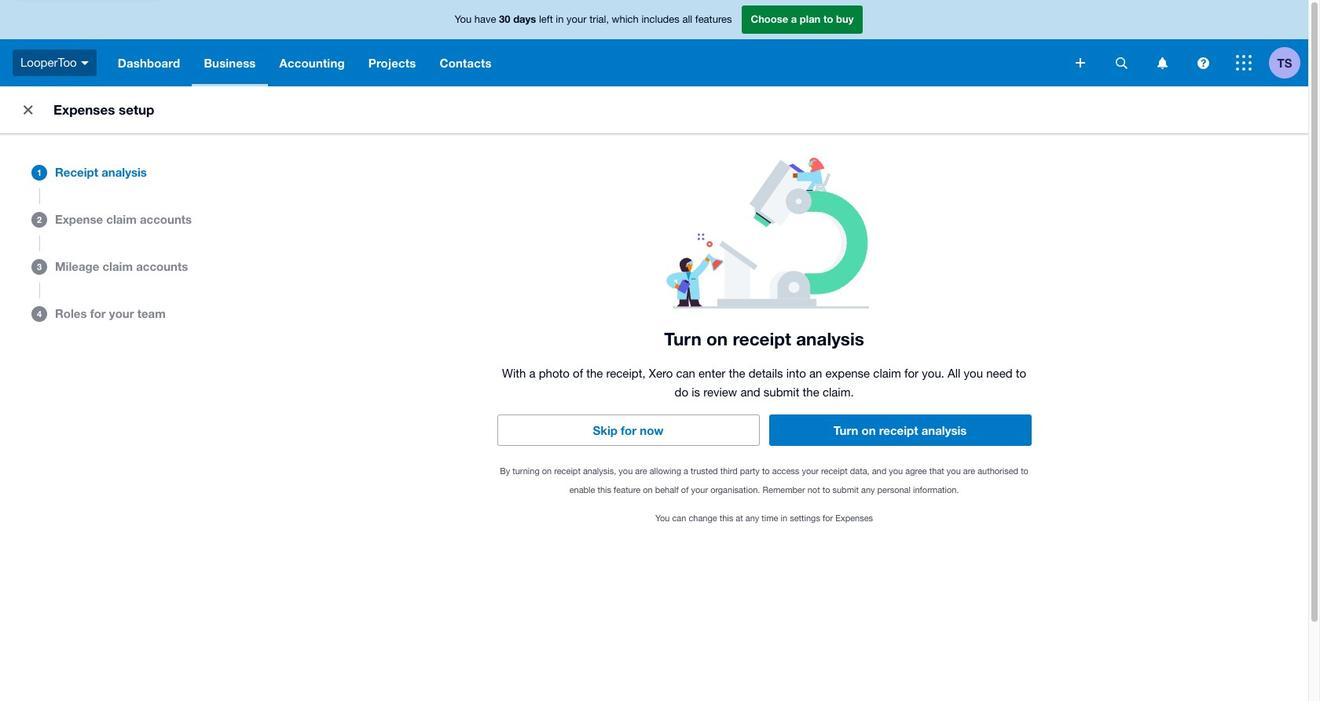 Task type: locate. For each thing, give the bounding box(es) containing it.
0 horizontal spatial and
[[741, 386, 761, 399]]

2 are from the left
[[963, 467, 975, 476]]

1 vertical spatial of
[[681, 486, 689, 495]]

party
[[740, 467, 760, 476]]

projects button
[[357, 39, 428, 86]]

a inside with a photo of the receipt, xero can enter the details into an expense claim for you. all you need to do is review and submit the claim.
[[529, 367, 536, 380]]

you for change
[[655, 514, 670, 523]]

analysis up "an"
[[796, 329, 864, 350]]

for inside with a photo of the receipt, xero can enter the details into an expense claim for you. all you need to do is review and submit the claim.
[[905, 367, 919, 380]]

0 horizontal spatial submit
[[764, 386, 800, 399]]

0 horizontal spatial of
[[573, 367, 583, 380]]

turn on receipt analysis
[[664, 329, 864, 350], [834, 424, 967, 438]]

a inside by turning on receipt analysis, you are allowing a trusted third party to access your receipt data, and you agree that you are authorised to enable this feature on behalf of your organisation. remember not to submit any personal information.
[[684, 467, 688, 476]]

not
[[808, 486, 820, 495]]

0 horizontal spatial a
[[529, 367, 536, 380]]

analysis up the expense claim accounts
[[102, 165, 147, 179]]

you inside you have 30 days left in your trial, which includes all features
[[455, 14, 472, 25]]

with
[[502, 367, 526, 380]]

expenses
[[53, 101, 115, 118], [836, 514, 873, 523]]

and
[[741, 386, 761, 399], [872, 467, 887, 476]]

1 horizontal spatial expenses
[[836, 514, 873, 523]]

remember
[[763, 486, 805, 495]]

1 horizontal spatial the
[[729, 367, 746, 380]]

the down "an"
[[803, 386, 820, 399]]

1 horizontal spatial svg image
[[1076, 58, 1085, 68]]

of inside by turning on receipt analysis, you are allowing a trusted third party to access your receipt data, and you agree that you are authorised to enable this feature on behalf of your organisation. remember not to submit any personal information.
[[681, 486, 689, 495]]

on
[[707, 329, 728, 350], [862, 424, 876, 438], [542, 467, 552, 476], [643, 486, 653, 495]]

0 vertical spatial you
[[455, 14, 472, 25]]

analysis
[[102, 165, 147, 179], [796, 329, 864, 350], [922, 424, 967, 438]]

which
[[612, 14, 639, 25]]

a left plan
[[791, 13, 797, 25]]

need
[[987, 367, 1013, 380]]

a for turn on receipt analysis
[[529, 367, 536, 380]]

a left the trusted
[[684, 467, 688, 476]]

can
[[676, 367, 696, 380], [672, 514, 686, 523]]

1 horizontal spatial in
[[781, 514, 788, 523]]

the left receipt,
[[587, 367, 603, 380]]

analysis up that
[[922, 424, 967, 438]]

0 vertical spatial submit
[[764, 386, 800, 399]]

claim.
[[823, 386, 854, 399]]

0 horizontal spatial you
[[455, 14, 472, 25]]

2 vertical spatial claim
[[873, 367, 901, 380]]

expense
[[826, 367, 870, 380]]

for
[[90, 307, 106, 321], [905, 367, 919, 380], [621, 424, 637, 438], [823, 514, 833, 523]]

claim for expense
[[106, 212, 137, 227]]

1 vertical spatial analysis
[[796, 329, 864, 350]]

left
[[539, 14, 553, 25]]

photo
[[539, 367, 570, 380]]

details
[[749, 367, 783, 380]]

can inside with a photo of the receipt, xero can enter the details into an expense claim for you. all you need to do is review and submit the claim.
[[676, 367, 696, 380]]

1 horizontal spatial any
[[861, 486, 875, 495]]

of
[[573, 367, 583, 380], [681, 486, 689, 495]]

have
[[475, 14, 496, 25]]

receipt
[[733, 329, 791, 350], [879, 424, 918, 438], [554, 467, 581, 476], [821, 467, 848, 476]]

expense
[[55, 212, 103, 227]]

submit down data, on the bottom right
[[833, 486, 859, 495]]

you right all
[[964, 367, 983, 380]]

review
[[704, 386, 737, 399]]

accounts for mileage claim accounts
[[136, 260, 188, 274]]

access
[[772, 467, 800, 476]]

are up feature
[[635, 467, 647, 476]]

1 vertical spatial a
[[529, 367, 536, 380]]

0 vertical spatial and
[[741, 386, 761, 399]]

choose
[[751, 13, 788, 25]]

1 are from the left
[[635, 467, 647, 476]]

0 vertical spatial a
[[791, 13, 797, 25]]

2 horizontal spatial analysis
[[922, 424, 967, 438]]

0 vertical spatial claim
[[106, 212, 137, 227]]

0 vertical spatial analysis
[[102, 165, 147, 179]]

can up do
[[676, 367, 696, 380]]

the right enter
[[729, 367, 746, 380]]

all
[[948, 367, 961, 380]]

0 vertical spatial turn on receipt analysis
[[664, 329, 864, 350]]

you inside with a photo of the receipt, xero can enter the details into an expense claim for you. all you need to do is review and submit the claim.
[[964, 367, 983, 380]]

your left trial,
[[567, 14, 587, 25]]

turn down claim.
[[834, 424, 859, 438]]

1 vertical spatial you
[[655, 514, 670, 523]]

1 horizontal spatial turn
[[834, 424, 859, 438]]

to right authorised
[[1021, 467, 1029, 476]]

turn
[[664, 329, 702, 350], [834, 424, 859, 438]]

any inside by turning on receipt analysis, you are allowing a trusted third party to access your receipt data, and you agree that you are authorised to enable this feature on behalf of your organisation. remember not to submit any personal information.
[[861, 486, 875, 495]]

you have 30 days left in your trial, which includes all features
[[455, 13, 732, 25]]

0 horizontal spatial are
[[635, 467, 647, 476]]

turn on receipt analysis tab list
[[16, 149, 1293, 544]]

dashboard
[[118, 56, 180, 70]]

your inside you have 30 days left in your trial, which includes all features
[[567, 14, 587, 25]]

claim for mileage
[[103, 260, 133, 274]]

your
[[567, 14, 587, 25], [109, 307, 134, 321], [802, 467, 819, 476], [691, 486, 708, 495]]

by turning on receipt analysis, you are allowing a trusted third party to access your receipt data, and you agree that you are authorised to enable this feature on behalf of your organisation. remember not to submit any personal information.
[[500, 467, 1029, 495]]

and inside by turning on receipt analysis, you are allowing a trusted third party to access your receipt data, and you agree that you are authorised to enable this feature on behalf of your organisation. remember not to submit any personal information.
[[872, 467, 887, 476]]

a
[[791, 13, 797, 25], [529, 367, 536, 380], [684, 467, 688, 476]]

your up not
[[802, 467, 819, 476]]

you
[[455, 14, 472, 25], [655, 514, 670, 523]]

0 horizontal spatial this
[[598, 486, 612, 495]]

you
[[964, 367, 983, 380], [619, 467, 633, 476], [889, 467, 903, 476], [947, 467, 961, 476]]

setup
[[119, 101, 154, 118]]

receipt up enable
[[554, 467, 581, 476]]

expenses left setup
[[53, 101, 115, 118]]

receipt,
[[606, 367, 646, 380]]

in
[[556, 14, 564, 25], [781, 514, 788, 523]]

on up data, on the bottom right
[[862, 424, 876, 438]]

personal
[[878, 486, 911, 495]]

in inside the turn on receipt analysis tab list
[[781, 514, 788, 523]]

time
[[762, 514, 778, 523]]

svg image inside loopertoo popup button
[[81, 61, 89, 65]]

allowing
[[650, 467, 681, 476]]

on inside 'button'
[[862, 424, 876, 438]]

0 horizontal spatial svg image
[[81, 61, 89, 65]]

0 vertical spatial accounts
[[140, 212, 192, 227]]

1 vertical spatial claim
[[103, 260, 133, 274]]

analysis,
[[583, 467, 616, 476]]

for right settings
[[823, 514, 833, 523]]

are
[[635, 467, 647, 476], [963, 467, 975, 476]]

svg image
[[1236, 55, 1252, 71], [1116, 57, 1127, 69], [1157, 57, 1168, 69]]

3
[[37, 261, 42, 272]]

are left authorised
[[963, 467, 975, 476]]

any down data, on the bottom right
[[861, 486, 875, 495]]

0 vertical spatial any
[[861, 486, 875, 495]]

at
[[736, 514, 743, 523]]

a right "with"
[[529, 367, 536, 380]]

1 horizontal spatial a
[[684, 467, 688, 476]]

you down behalf
[[655, 514, 670, 523]]

in right time
[[781, 514, 788, 523]]

1 horizontal spatial of
[[681, 486, 689, 495]]

do
[[675, 386, 689, 399]]

accounts for expense claim accounts
[[140, 212, 192, 227]]

banner containing ts
[[0, 0, 1309, 86]]

0 vertical spatial of
[[573, 367, 583, 380]]

this left at
[[720, 514, 733, 523]]

loopertoo button
[[0, 39, 106, 86]]

contacts button
[[428, 39, 504, 86]]

accounts up team
[[136, 260, 188, 274]]

to right party
[[762, 467, 770, 476]]

and down details
[[741, 386, 761, 399]]

0 vertical spatial in
[[556, 14, 564, 25]]

you right that
[[947, 467, 961, 476]]

expenses down data, on the bottom right
[[836, 514, 873, 523]]

for left now
[[621, 424, 637, 438]]

to
[[824, 13, 833, 25], [1016, 367, 1027, 380], [762, 467, 770, 476], [1021, 467, 1029, 476], [823, 486, 830, 495]]

1 vertical spatial turn
[[834, 424, 859, 438]]

svg image
[[1197, 57, 1209, 69], [1076, 58, 1085, 68], [81, 61, 89, 65]]

roles for your team
[[55, 307, 166, 321]]

of right behalf
[[681, 486, 689, 495]]

and right data, on the bottom right
[[872, 467, 887, 476]]

days
[[513, 13, 536, 25]]

change
[[689, 514, 717, 523]]

includes
[[642, 14, 680, 25]]

claim right mileage at the top
[[103, 260, 133, 274]]

is
[[692, 386, 700, 399]]

to left buy
[[824, 13, 833, 25]]

1 vertical spatial any
[[746, 514, 759, 523]]

0 horizontal spatial turn
[[664, 329, 702, 350]]

your left team
[[109, 307, 134, 321]]

you up feature
[[619, 467, 633, 476]]

information.
[[913, 486, 959, 495]]

in right left
[[556, 14, 564, 25]]

to inside with a photo of the receipt, xero can enter the details into an expense claim for you. all you need to do is review and submit the claim.
[[1016, 367, 1027, 380]]

choose a plan to buy
[[751, 13, 854, 25]]

any right at
[[746, 514, 759, 523]]

of right photo
[[573, 367, 583, 380]]

1 vertical spatial turn on receipt analysis
[[834, 424, 967, 438]]

turn on receipt analysis inside 'button'
[[834, 424, 967, 438]]

data,
[[850, 467, 870, 476]]

this down analysis,
[[598, 486, 612, 495]]

claim right "expense" on the bottom right of page
[[873, 367, 901, 380]]

1 vertical spatial accounts
[[136, 260, 188, 274]]

1 vertical spatial and
[[872, 467, 887, 476]]

you left have in the left top of the page
[[455, 14, 472, 25]]

turn up xero
[[664, 329, 702, 350]]

1 horizontal spatial and
[[872, 467, 887, 476]]

can left the "change"
[[672, 514, 686, 523]]

0 vertical spatial this
[[598, 486, 612, 495]]

0 vertical spatial can
[[676, 367, 696, 380]]

1 horizontal spatial are
[[963, 467, 975, 476]]

2 vertical spatial analysis
[[922, 424, 967, 438]]

0 horizontal spatial analysis
[[102, 165, 147, 179]]

2
[[37, 214, 42, 224]]

1 vertical spatial in
[[781, 514, 788, 523]]

turn on receipt analysis up details
[[664, 329, 864, 350]]

plan
[[800, 13, 821, 25]]

behalf
[[655, 486, 679, 495]]

1 vertical spatial expenses
[[836, 514, 873, 523]]

turn on receipt analysis up agree
[[834, 424, 967, 438]]

team
[[137, 307, 166, 321]]

close image
[[13, 94, 44, 126]]

2 horizontal spatial svg image
[[1197, 57, 1209, 69]]

0 horizontal spatial expenses
[[53, 101, 115, 118]]

this
[[598, 486, 612, 495], [720, 514, 733, 523]]

receipt up agree
[[879, 424, 918, 438]]

you up personal at the right bottom of page
[[889, 467, 903, 476]]

claim inside with a photo of the receipt, xero can enter the details into an expense claim for you. all you need to do is review and submit the claim.
[[873, 367, 901, 380]]

to right need
[[1016, 367, 1027, 380]]

claim right expense on the top of the page
[[106, 212, 137, 227]]

in inside you have 30 days left in your trial, which includes all features
[[556, 14, 564, 25]]

for left you.
[[905, 367, 919, 380]]

claim
[[106, 212, 137, 227], [103, 260, 133, 274], [873, 367, 901, 380]]

2 vertical spatial a
[[684, 467, 688, 476]]

1 vertical spatial this
[[720, 514, 733, 523]]

1 vertical spatial submit
[[833, 486, 859, 495]]

you inside the turn on receipt analysis tab list
[[655, 514, 670, 523]]

1 horizontal spatial you
[[655, 514, 670, 523]]

banner
[[0, 0, 1309, 86]]

mileage claim accounts
[[55, 260, 188, 274]]

analysis inside 'button'
[[922, 424, 967, 438]]

2 horizontal spatial a
[[791, 13, 797, 25]]

accounts up the mileage claim accounts
[[140, 212, 192, 227]]

accounts
[[140, 212, 192, 227], [136, 260, 188, 274]]

submit down the into
[[764, 386, 800, 399]]

the
[[587, 367, 603, 380], [729, 367, 746, 380], [803, 386, 820, 399]]

a for you have
[[791, 13, 797, 25]]

settings
[[790, 514, 820, 523]]

organisation.
[[711, 486, 760, 495]]

0 horizontal spatial in
[[556, 14, 564, 25]]

1 horizontal spatial submit
[[833, 486, 859, 495]]

xero
[[649, 367, 673, 380]]

third
[[720, 467, 738, 476]]



Task type: vqa. For each thing, say whether or not it's contained in the screenshot.


Task type: describe. For each thing, give the bounding box(es) containing it.
roles
[[55, 307, 87, 321]]

submit inside by turning on receipt analysis, you are allowing a trusted third party to access your receipt data, and you agree that you are authorised to enable this feature on behalf of your organisation. remember not to submit any personal information.
[[833, 486, 859, 495]]

ts button
[[1269, 39, 1309, 86]]

0 horizontal spatial the
[[587, 367, 603, 380]]

agree
[[906, 467, 927, 476]]

enable
[[570, 486, 595, 495]]

receipt analysis
[[55, 165, 147, 179]]

into
[[787, 367, 806, 380]]

1
[[37, 167, 42, 177]]

on left behalf
[[643, 486, 653, 495]]

skip for now
[[593, 424, 664, 438]]

1 horizontal spatial svg image
[[1157, 57, 1168, 69]]

turn on receipt analysis button
[[769, 415, 1032, 446]]

that
[[930, 467, 945, 476]]

this inside by turning on receipt analysis, you are allowing a trusted third party to access your receipt data, and you agree that you are authorised to enable this feature on behalf of your organisation. remember not to submit any personal information.
[[598, 486, 612, 495]]

receipt left data, on the bottom right
[[821, 467, 848, 476]]

0 horizontal spatial any
[[746, 514, 759, 523]]

to inside banner
[[824, 13, 833, 25]]

receipt up details
[[733, 329, 791, 350]]

expense claim accounts
[[55, 212, 192, 227]]

you.
[[922, 367, 945, 380]]

you can change this at any time in settings for expenses
[[655, 514, 873, 523]]

for right roles
[[90, 307, 106, 321]]

0 vertical spatial turn
[[664, 329, 702, 350]]

feature
[[614, 486, 641, 495]]

skip for now button
[[497, 415, 760, 446]]

accounting button
[[268, 39, 357, 86]]

30
[[499, 13, 511, 25]]

you for 30
[[455, 14, 472, 25]]

business button
[[192, 39, 268, 86]]

1 vertical spatial can
[[672, 514, 686, 523]]

loopertoo
[[20, 56, 77, 69]]

features
[[695, 14, 732, 25]]

trusted
[[691, 467, 718, 476]]

0 horizontal spatial svg image
[[1116, 57, 1127, 69]]

expenses setup
[[53, 101, 154, 118]]

on right turning
[[542, 467, 552, 476]]

dashboard link
[[106, 39, 192, 86]]

ts
[[1278, 55, 1292, 70]]

mileage
[[55, 260, 99, 274]]

enter
[[699, 367, 726, 380]]

projects
[[368, 56, 416, 70]]

1 horizontal spatial analysis
[[796, 329, 864, 350]]

and inside with a photo of the receipt, xero can enter the details into an expense claim for you. all you need to do is review and submit the claim.
[[741, 386, 761, 399]]

an
[[809, 367, 822, 380]]

1 horizontal spatial this
[[720, 514, 733, 523]]

trial,
[[590, 14, 609, 25]]

2 horizontal spatial svg image
[[1236, 55, 1252, 71]]

authorised
[[978, 467, 1019, 476]]

now
[[640, 424, 664, 438]]

expenses inside the turn on receipt analysis tab list
[[836, 514, 873, 523]]

turn inside turn on receipt analysis 'button'
[[834, 424, 859, 438]]

0 vertical spatial expenses
[[53, 101, 115, 118]]

all
[[683, 14, 693, 25]]

on up enter
[[707, 329, 728, 350]]

accounting
[[279, 56, 345, 70]]

buy
[[836, 13, 854, 25]]

2 horizontal spatial the
[[803, 386, 820, 399]]

submit inside with a photo of the receipt, xero can enter the details into an expense claim for you. all you need to do is review and submit the claim.
[[764, 386, 800, 399]]

contacts
[[440, 56, 492, 70]]

4
[[37, 308, 42, 319]]

skip
[[593, 424, 618, 438]]

receipt inside 'button'
[[879, 424, 918, 438]]

by
[[500, 467, 510, 476]]

to right not
[[823, 486, 830, 495]]

for inside button
[[621, 424, 637, 438]]

with a photo of the receipt, xero can enter the details into an expense claim for you. all you need to do is review and submit the claim.
[[502, 367, 1027, 399]]

turning
[[513, 467, 540, 476]]

receipt
[[55, 165, 98, 179]]

business
[[204, 56, 256, 70]]

your down the trusted
[[691, 486, 708, 495]]

of inside with a photo of the receipt, xero can enter the details into an expense claim for you. all you need to do is review and submit the claim.
[[573, 367, 583, 380]]



